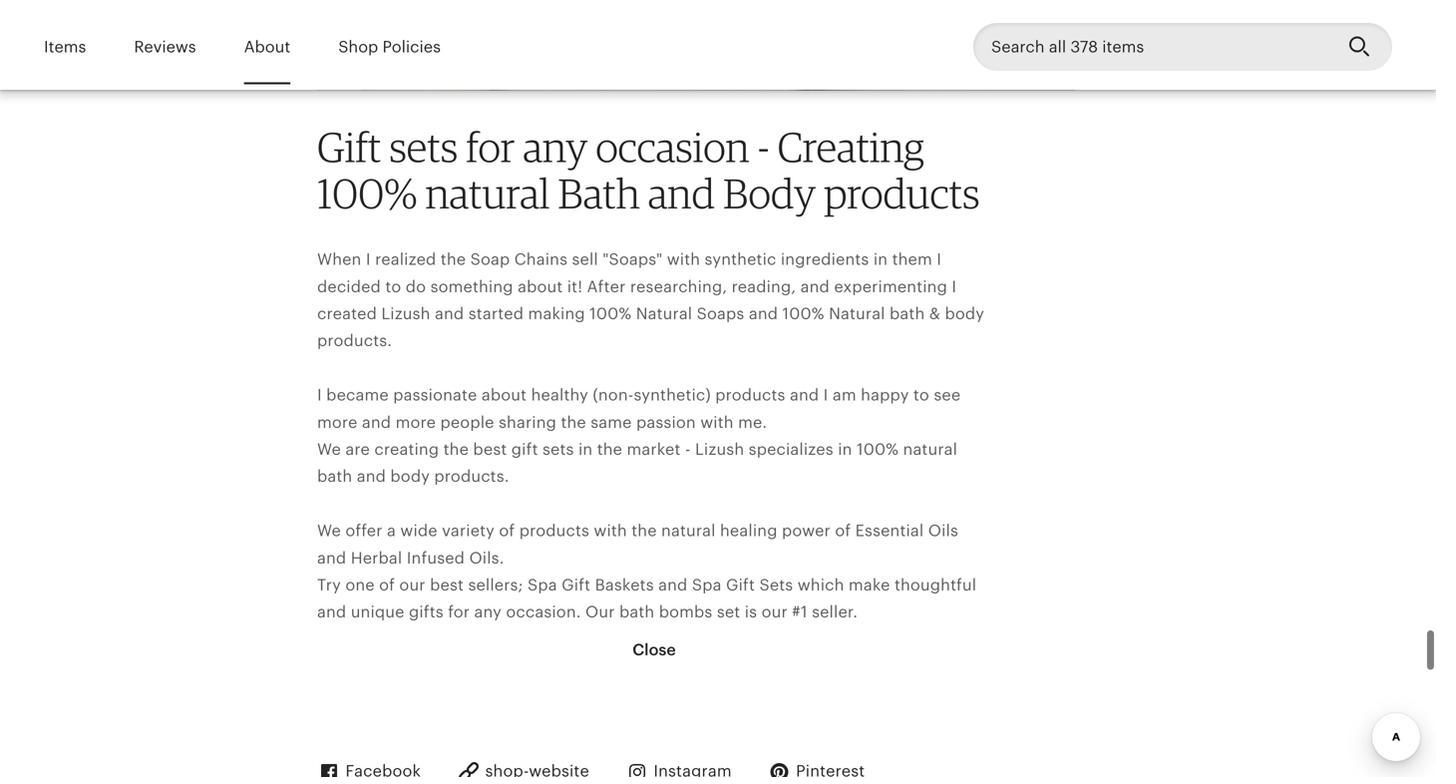 Task type: describe. For each thing, give the bounding box(es) containing it.
close button
[[615, 626, 694, 674]]

sets inside gift sets for any occasion -  creating 100% natural bath and body products
[[389, 122, 458, 172]]

1 horizontal spatial in
[[838, 440, 853, 458]]

after
[[587, 278, 626, 296]]

me.
[[738, 413, 767, 431]]

essential
[[856, 522, 924, 540]]

we inside the i became passionate about healthy (non-synthetic) products and i am happy to see more and more people sharing the same passion with me. we are creating the best gift sets in the market - lizush specializes in 100% natural bath and body products.
[[317, 440, 341, 458]]

passion
[[636, 413, 696, 431]]

sets
[[760, 576, 793, 594]]

any inside gift sets for any occasion -  creating 100% natural bath and body products
[[523, 122, 588, 172]]

healing
[[720, 522, 778, 540]]

is
[[745, 603, 757, 621]]

body inside when i realized the soap chains sell  "soaps" with synthetic ingredients in them i decided to do something about it! after researching, reading, and experimenting i created lizush and started making 100% natural soaps and 100% natural bath & body products.
[[945, 305, 985, 323]]

items
[[44, 38, 86, 56]]

about inside the i became passionate about healthy (non-synthetic) products and i am happy to see more and more people sharing the same passion with me. we are creating the best gift sets in the market - lizush specializes in 100% natural bath and body products.
[[482, 386, 527, 404]]

do
[[406, 278, 426, 296]]

1 natural from the left
[[636, 305, 693, 323]]

created
[[317, 305, 377, 323]]

1 more from the left
[[317, 413, 358, 431]]

bath inside the i became passionate about healthy (non-synthetic) products and i am happy to see more and more people sharing the same passion with me. we are creating the best gift sets in the market - lizush specializes in 100% natural bath and body products.
[[317, 468, 352, 486]]

sharing
[[499, 413, 557, 431]]

i left became
[[317, 386, 322, 404]]

a
[[387, 522, 396, 540]]

the inside when i realized the soap chains sell  "soaps" with synthetic ingredients in them i decided to do something about it! after researching, reading, and experimenting i created lizush and started making 100% natural soaps and 100% natural bath & body products.
[[441, 251, 466, 268]]

and down the try
[[317, 603, 346, 621]]

bombs
[[659, 603, 713, 621]]

started
[[469, 305, 524, 323]]

products inside the i became passionate about healthy (non-synthetic) products and i am happy to see more and more people sharing the same passion with me. we are creating the best gift sets in the market - lizush specializes in 100% natural bath and body products.
[[716, 386, 786, 404]]

and left am
[[790, 386, 819, 404]]

1 horizontal spatial gift
[[562, 576, 591, 594]]

0 horizontal spatial of
[[379, 576, 395, 594]]

power
[[782, 522, 831, 540]]

for inside the we offer a wide variety of products with the natural healing power of essential oils and herbal infused oils. try one of our best sellers; spa gift baskets and spa gift sets which make thoughtful and unique gifts for any occasion. our bath bombs set is our #1 seller.
[[448, 603, 470, 621]]

reviews
[[134, 38, 196, 56]]

(non-
[[593, 386, 634, 404]]

sellers;
[[468, 576, 523, 594]]

gift
[[512, 440, 538, 458]]

i right the experimenting
[[952, 278, 957, 296]]

products. inside when i realized the soap chains sell  "soaps" with synthetic ingredients in them i decided to do something about it! after researching, reading, and experimenting i created lizush and started making 100% natural soaps and 100% natural bath & body products.
[[317, 332, 392, 350]]

items link
[[44, 24, 86, 70]]

and up the are
[[362, 413, 391, 431]]

bath
[[558, 168, 640, 218]]

became
[[326, 386, 389, 404]]

i left am
[[824, 386, 828, 404]]

about
[[244, 38, 291, 56]]

it!
[[567, 278, 583, 296]]

am
[[833, 386, 857, 404]]

"soaps"
[[603, 251, 663, 268]]

infused
[[407, 549, 465, 567]]

healthy
[[531, 386, 589, 404]]

gift inside gift sets for any occasion -  creating 100% natural bath and body products
[[317, 122, 381, 172]]

reviews link
[[134, 24, 196, 70]]

products. inside the i became passionate about healthy (non-synthetic) products and i am happy to see more and more people sharing the same passion with me. we are creating the best gift sets in the market - lizush specializes in 100% natural bath and body products.
[[434, 468, 509, 486]]

about inside when i realized the soap chains sell  "soaps" with synthetic ingredients in them i decided to do something about it! after researching, reading, and experimenting i created lizush and started making 100% natural soaps and 100% natural bath & body products.
[[518, 278, 563, 296]]

creating
[[778, 122, 924, 172]]

occasion
[[596, 122, 750, 172]]

something
[[431, 278, 513, 296]]

natural inside the we offer a wide variety of products with the natural healing power of essential oils and herbal infused oils. try one of our best sellers; spa gift baskets and spa gift sets which make thoughtful and unique gifts for any occasion. our bath bombs set is our #1 seller.
[[661, 522, 716, 540]]

our
[[586, 603, 615, 621]]

specializes
[[749, 440, 834, 458]]

gift sets for any occasion -  creating 100% natural bath and body products
[[317, 122, 980, 218]]

making
[[528, 305, 585, 323]]

when
[[317, 251, 362, 268]]

set
[[717, 603, 741, 621]]

with inside the we offer a wide variety of products with the natural healing power of essential oils and herbal infused oils. try one of our best sellers; spa gift baskets and spa gift sets which make thoughtful and unique gifts for any occasion. our bath bombs set is our #1 seller.
[[594, 522, 627, 540]]

we inside the we offer a wide variety of products with the natural healing power of essential oils and herbal infused oils. try one of our best sellers; spa gift baskets and spa gift sets which make thoughtful and unique gifts for any occasion. our bath bombs set is our #1 seller.
[[317, 522, 341, 540]]

2 natural from the left
[[829, 305, 885, 323]]

policies
[[383, 38, 441, 56]]

and up bombs
[[659, 576, 688, 594]]

offer
[[346, 522, 383, 540]]

them
[[892, 251, 933, 268]]

occasion.
[[506, 603, 581, 621]]

and inside gift sets for any occasion -  creating 100% natural bath and body products
[[648, 168, 715, 218]]

and down reading,
[[749, 305, 778, 323]]

any inside the we offer a wide variety of products with the natural healing power of essential oils and herbal infused oils. try one of our best sellers; spa gift baskets and spa gift sets which make thoughtful and unique gifts for any occasion. our bath bombs set is our #1 seller.
[[474, 603, 502, 621]]

shop policies link
[[338, 24, 441, 70]]

decided
[[317, 278, 381, 296]]

2 spa from the left
[[692, 576, 722, 594]]

2 horizontal spatial of
[[835, 522, 851, 540]]

- inside the i became passionate about healthy (non-synthetic) products and i am happy to see more and more people sharing the same passion with me. we are creating the best gift sets in the market - lizush specializes in 100% natural bath and body products.
[[685, 440, 691, 458]]

i right them
[[937, 251, 942, 268]]

the down the healthy
[[561, 413, 586, 431]]

close
[[633, 641, 676, 659]]

natural inside gift sets for any occasion -  creating 100% natural bath and body products
[[426, 168, 550, 218]]

realized
[[375, 251, 436, 268]]

1 vertical spatial our
[[762, 603, 788, 621]]

natural inside the i became passionate about healthy (non-synthetic) products and i am happy to see more and more people sharing the same passion with me. we are creating the best gift sets in the market - lizush specializes in 100% natural bath and body products.
[[903, 440, 958, 458]]

baskets
[[595, 576, 654, 594]]

and down something
[[435, 305, 464, 323]]



Task type: locate. For each thing, give the bounding box(es) containing it.
1 vertical spatial with
[[701, 413, 734, 431]]

and down the are
[[357, 468, 386, 486]]

one
[[346, 576, 375, 594]]

the down "people"
[[444, 440, 469, 458]]

0 horizontal spatial our
[[399, 576, 426, 594]]

of right "power"
[[835, 522, 851, 540]]

bath left "&"
[[890, 305, 925, 323]]

best
[[473, 440, 507, 458], [430, 576, 464, 594]]

1 vertical spatial products
[[716, 386, 786, 404]]

and right bath
[[648, 168, 715, 218]]

1 horizontal spatial body
[[945, 305, 985, 323]]

1 vertical spatial sets
[[543, 440, 574, 458]]

when i realized the soap chains sell  "soaps" with synthetic ingredients in them i decided to do something about it! after researching, reading, and experimenting i created lizush and started making 100% natural soaps and 100% natural bath & body products.
[[317, 251, 985, 350]]

variety
[[442, 522, 495, 540]]

body
[[723, 168, 816, 218]]

#1
[[792, 603, 808, 621]]

of right one
[[379, 576, 395, 594]]

best inside the i became passionate about healthy (non-synthetic) products and i am happy to see more and more people sharing the same passion with me. we are creating the best gift sets in the market - lizush specializes in 100% natural bath and body products.
[[473, 440, 507, 458]]

2 vertical spatial bath
[[619, 603, 655, 621]]

with inside the i became passionate about healthy (non-synthetic) products and i am happy to see more and more people sharing the same passion with me. we are creating the best gift sets in the market - lizush specializes in 100% natural bath and body products.
[[701, 413, 734, 431]]

to inside when i realized the soap chains sell  "soaps" with synthetic ingredients in them i decided to do something about it! after researching, reading, and experimenting i created lizush and started making 100% natural soaps and 100% natural bath & body products.
[[385, 278, 401, 296]]

0 horizontal spatial lizush
[[381, 305, 431, 323]]

body down the creating
[[390, 468, 430, 486]]

0 horizontal spatial -
[[685, 440, 691, 458]]

any
[[523, 122, 588, 172], [474, 603, 502, 621]]

about up sharing
[[482, 386, 527, 404]]

our right is
[[762, 603, 788, 621]]

see
[[934, 386, 961, 404]]

0 horizontal spatial body
[[390, 468, 430, 486]]

synthetic)
[[634, 386, 711, 404]]

of up oils.
[[499, 522, 515, 540]]

100% down "after"
[[590, 305, 632, 323]]

products up them
[[824, 168, 980, 218]]

products.
[[317, 332, 392, 350], [434, 468, 509, 486]]

with up researching,
[[667, 251, 700, 268]]

1 horizontal spatial spa
[[692, 576, 722, 594]]

market
[[627, 440, 681, 458]]

try
[[317, 576, 341, 594]]

we left the are
[[317, 440, 341, 458]]

body
[[945, 305, 985, 323], [390, 468, 430, 486]]

1 horizontal spatial natural
[[829, 305, 885, 323]]

1 vertical spatial bath
[[317, 468, 352, 486]]

lizush down do
[[381, 305, 431, 323]]

products inside the we offer a wide variety of products with the natural healing power of essential oils and herbal infused oils. try one of our best sellers; spa gift baskets and spa gift sets which make thoughtful and unique gifts for any occasion. our bath bombs set is our #1 seller.
[[519, 522, 590, 540]]

-
[[758, 122, 770, 172], [685, 440, 691, 458]]

0 horizontal spatial more
[[317, 413, 358, 431]]

2 horizontal spatial bath
[[890, 305, 925, 323]]

0 vertical spatial we
[[317, 440, 341, 458]]

best left gift
[[473, 440, 507, 458]]

100% inside the i became passionate about healthy (non-synthetic) products and i am happy to see more and more people sharing the same passion with me. we are creating the best gift sets in the market - lizush specializes in 100% natural bath and body products.
[[857, 440, 899, 458]]

the inside the we offer a wide variety of products with the natural healing power of essential oils and herbal infused oils. try one of our best sellers; spa gift baskets and spa gift sets which make thoughtful and unique gifts for any occasion. our bath bombs set is our #1 seller.
[[632, 522, 657, 540]]

with inside when i realized the soap chains sell  "soaps" with synthetic ingredients in them i decided to do something about it! after researching, reading, and experimenting i created lizush and started making 100% natural soaps and 100% natural bath & body products.
[[667, 251, 700, 268]]

experimenting
[[834, 278, 948, 296]]

1 horizontal spatial more
[[396, 413, 436, 431]]

more down became
[[317, 413, 358, 431]]

of
[[499, 522, 515, 540], [835, 522, 851, 540], [379, 576, 395, 594]]

0 horizontal spatial any
[[474, 603, 502, 621]]

1 horizontal spatial sets
[[543, 440, 574, 458]]

100% up when
[[317, 168, 418, 218]]

100% inside gift sets for any occasion -  creating 100% natural bath and body products
[[317, 168, 418, 218]]

i right when
[[366, 251, 371, 268]]

1 spa from the left
[[528, 576, 557, 594]]

1 horizontal spatial to
[[914, 386, 930, 404]]

bath inside the we offer a wide variety of products with the natural healing power of essential oils and herbal infused oils. try one of our best sellers; spa gift baskets and spa gift sets which make thoughtful and unique gifts for any occasion. our bath bombs set is our #1 seller.
[[619, 603, 655, 621]]

0 vertical spatial lizush
[[381, 305, 431, 323]]

we left offer
[[317, 522, 341, 540]]

0 horizontal spatial natural
[[426, 168, 550, 218]]

and up the try
[[317, 549, 346, 567]]

wide
[[400, 522, 438, 540]]

1 horizontal spatial of
[[499, 522, 515, 540]]

sell
[[572, 251, 598, 268]]

more up the creating
[[396, 413, 436, 431]]

1 vertical spatial natural
[[903, 440, 958, 458]]

lizush down "me." on the right bottom of page
[[695, 440, 744, 458]]

0 horizontal spatial spa
[[528, 576, 557, 594]]

natural down see
[[903, 440, 958, 458]]

spa
[[528, 576, 557, 594], [692, 576, 722, 594]]

i became passionate about healthy (non-synthetic) products and i am happy to see more and more people sharing the same passion with me. we are creating the best gift sets in the market - lizush specializes in 100% natural bath and body products.
[[317, 386, 961, 486]]

seller.
[[812, 603, 858, 621]]

1 horizontal spatial products
[[716, 386, 786, 404]]

0 vertical spatial best
[[473, 440, 507, 458]]

100% down happy
[[857, 440, 899, 458]]

to
[[385, 278, 401, 296], [914, 386, 930, 404]]

ingredients
[[781, 251, 869, 268]]

1 vertical spatial lizush
[[695, 440, 744, 458]]

1 horizontal spatial bath
[[619, 603, 655, 621]]

thoughtful
[[895, 576, 977, 594]]

0 vertical spatial for
[[466, 122, 515, 172]]

oils.
[[469, 549, 504, 567]]

we
[[317, 440, 341, 458], [317, 522, 341, 540]]

1 horizontal spatial lizush
[[695, 440, 744, 458]]

1 vertical spatial body
[[390, 468, 430, 486]]

0 vertical spatial about
[[518, 278, 563, 296]]

1 horizontal spatial any
[[523, 122, 588, 172]]

about down chains
[[518, 278, 563, 296]]

2 horizontal spatial gift
[[726, 576, 755, 594]]

passionate
[[393, 386, 477, 404]]

1 vertical spatial to
[[914, 386, 930, 404]]

products inside gift sets for any occasion -  creating 100% natural bath and body products
[[824, 168, 980, 218]]

lizush inside when i realized the soap chains sell  "soaps" with synthetic ingredients in them i decided to do something about it! after researching, reading, and experimenting i created lizush and started making 100% natural soaps and 100% natural bath & body products.
[[381, 305, 431, 323]]

in down same
[[579, 440, 593, 458]]

100%
[[317, 168, 418, 218], [590, 305, 632, 323], [783, 305, 825, 323], [857, 440, 899, 458]]

about
[[518, 278, 563, 296], [482, 386, 527, 404]]

soaps
[[697, 305, 745, 323]]

0 vertical spatial sets
[[389, 122, 458, 172]]

1 vertical spatial for
[[448, 603, 470, 621]]

the
[[441, 251, 466, 268], [561, 413, 586, 431], [444, 440, 469, 458], [597, 440, 623, 458], [632, 522, 657, 540]]

about link
[[244, 24, 291, 70]]

chains
[[515, 251, 568, 268]]

our
[[399, 576, 426, 594], [762, 603, 788, 621]]

0 horizontal spatial best
[[430, 576, 464, 594]]

0 horizontal spatial sets
[[389, 122, 458, 172]]

2 horizontal spatial in
[[874, 251, 888, 268]]

0 horizontal spatial bath
[[317, 468, 352, 486]]

lizush inside the i became passionate about healthy (non-synthetic) products and i am happy to see more and more people sharing the same passion with me. we are creating the best gift sets in the market - lizush specializes in 100% natural bath and body products.
[[695, 440, 744, 458]]

0 horizontal spatial in
[[579, 440, 593, 458]]

0 vertical spatial natural
[[426, 168, 550, 218]]

to left see
[[914, 386, 930, 404]]

our up gifts
[[399, 576, 426, 594]]

in
[[874, 251, 888, 268], [579, 440, 593, 458], [838, 440, 853, 458]]

1 vertical spatial products.
[[434, 468, 509, 486]]

to inside the i became passionate about healthy (non-synthetic) products and i am happy to see more and more people sharing the same passion with me. we are creating the best gift sets in the market - lizush specializes in 100% natural bath and body products.
[[914, 386, 930, 404]]

0 vertical spatial products
[[824, 168, 980, 218]]

1 horizontal spatial best
[[473, 440, 507, 458]]

products
[[824, 168, 980, 218], [716, 386, 786, 404], [519, 522, 590, 540]]

1 vertical spatial we
[[317, 522, 341, 540]]

gift
[[317, 122, 381, 172], [562, 576, 591, 594], [726, 576, 755, 594]]

in inside when i realized the soap chains sell  "soaps" with synthetic ingredients in them i decided to do something about it! after researching, reading, and experimenting i created lizush and started making 100% natural soaps and 100% natural bath & body products.
[[874, 251, 888, 268]]

in right specializes
[[838, 440, 853, 458]]

synthetic
[[705, 251, 777, 268]]

oils
[[929, 522, 959, 540]]

we offer a wide variety of products with the natural healing power of essential oils and herbal infused oils. try one of our best sellers; spa gift baskets and spa gift sets which make thoughtful and unique gifts for any occasion. our bath bombs set is our #1 seller.
[[317, 522, 977, 621]]

which
[[798, 576, 844, 594]]

2 horizontal spatial natural
[[903, 440, 958, 458]]

2 vertical spatial products
[[519, 522, 590, 540]]

are
[[346, 440, 370, 458]]

gifts
[[409, 603, 444, 621]]

2 vertical spatial natural
[[661, 522, 716, 540]]

in up the experimenting
[[874, 251, 888, 268]]

best inside the we offer a wide variety of products with the natural healing power of essential oils and herbal infused oils. try one of our best sellers; spa gift baskets and spa gift sets which make thoughtful and unique gifts for any occasion. our bath bombs set is our #1 seller.
[[430, 576, 464, 594]]

0 horizontal spatial to
[[385, 278, 401, 296]]

best down infused
[[430, 576, 464, 594]]

natural down the experimenting
[[829, 305, 885, 323]]

1 horizontal spatial products.
[[434, 468, 509, 486]]

0 vertical spatial -
[[758, 122, 770, 172]]

with left "me." on the right bottom of page
[[701, 413, 734, 431]]

0 horizontal spatial gift
[[317, 122, 381, 172]]

0 horizontal spatial products.
[[317, 332, 392, 350]]

1 horizontal spatial -
[[758, 122, 770, 172]]

0 horizontal spatial products
[[519, 522, 590, 540]]

people
[[440, 413, 494, 431]]

100% down reading,
[[783, 305, 825, 323]]

0 horizontal spatial natural
[[636, 305, 693, 323]]

Search all 378 items text field
[[974, 23, 1333, 71]]

2 vertical spatial with
[[594, 522, 627, 540]]

same
[[591, 413, 632, 431]]

products up sellers;
[[519, 522, 590, 540]]

shop policies
[[338, 38, 441, 56]]

and down ingredients
[[801, 278, 830, 296]]

make
[[849, 576, 890, 594]]

sets inside the i became passionate about healthy (non-synthetic) products and i am happy to see more and more people sharing the same passion with me. we are creating the best gift sets in the market - lizush specializes in 100% natural bath and body products.
[[543, 440, 574, 458]]

natural left the healing
[[661, 522, 716, 540]]

the down same
[[597, 440, 623, 458]]

spa up bombs
[[692, 576, 722, 594]]

to left do
[[385, 278, 401, 296]]

researching,
[[630, 278, 727, 296]]

bath down baskets
[[619, 603, 655, 621]]

products. up "variety"
[[434, 468, 509, 486]]

1 vertical spatial about
[[482, 386, 527, 404]]

i
[[366, 251, 371, 268], [937, 251, 942, 268], [952, 278, 957, 296], [317, 386, 322, 404], [824, 386, 828, 404]]

1 vertical spatial -
[[685, 440, 691, 458]]

0 vertical spatial body
[[945, 305, 985, 323]]

0 vertical spatial bath
[[890, 305, 925, 323]]

herbal
[[351, 549, 402, 567]]

1 horizontal spatial our
[[762, 603, 788, 621]]

natural down researching,
[[636, 305, 693, 323]]

with
[[667, 251, 700, 268], [701, 413, 734, 431], [594, 522, 627, 540]]

the up baskets
[[632, 522, 657, 540]]

body inside the i became passionate about healthy (non-synthetic) products and i am happy to see more and more people sharing the same passion with me. we are creating the best gift sets in the market - lizush specializes in 100% natural bath and body products.
[[390, 468, 430, 486]]

0 vertical spatial products.
[[317, 332, 392, 350]]

the up something
[[441, 251, 466, 268]]

and
[[648, 168, 715, 218], [801, 278, 830, 296], [435, 305, 464, 323], [749, 305, 778, 323], [790, 386, 819, 404], [362, 413, 391, 431], [357, 468, 386, 486], [317, 549, 346, 567], [659, 576, 688, 594], [317, 603, 346, 621]]

for inside gift sets for any occasion -  creating 100% natural bath and body products
[[466, 122, 515, 172]]

soap
[[470, 251, 510, 268]]

creating
[[374, 440, 439, 458]]

1 vertical spatial any
[[474, 603, 502, 621]]

sets
[[389, 122, 458, 172], [543, 440, 574, 458]]

products. down created on the top
[[317, 332, 392, 350]]

- inside gift sets for any occasion -  creating 100% natural bath and body products
[[758, 122, 770, 172]]

bath inside when i realized the soap chains sell  "soaps" with synthetic ingredients in them i decided to do something about it! after researching, reading, and experimenting i created lizush and started making 100% natural soaps and 100% natural bath & body products.
[[890, 305, 925, 323]]

0 vertical spatial to
[[385, 278, 401, 296]]

more
[[317, 413, 358, 431], [396, 413, 436, 431]]

2 we from the top
[[317, 522, 341, 540]]

2 more from the left
[[396, 413, 436, 431]]

body right "&"
[[945, 305, 985, 323]]

spa up "occasion."
[[528, 576, 557, 594]]

1 horizontal spatial natural
[[661, 522, 716, 540]]

2 horizontal spatial products
[[824, 168, 980, 218]]

shop
[[338, 38, 378, 56]]

natural
[[636, 305, 693, 323], [829, 305, 885, 323]]

&
[[930, 305, 941, 323]]

with up baskets
[[594, 522, 627, 540]]

0 vertical spatial any
[[523, 122, 588, 172]]

bath
[[890, 305, 925, 323], [317, 468, 352, 486], [619, 603, 655, 621]]

unique
[[351, 603, 405, 621]]

reading,
[[732, 278, 796, 296]]

0 vertical spatial our
[[399, 576, 426, 594]]

bath down the are
[[317, 468, 352, 486]]

1 we from the top
[[317, 440, 341, 458]]

- left the creating
[[758, 122, 770, 172]]

- right market
[[685, 440, 691, 458]]

products up "me." on the right bottom of page
[[716, 386, 786, 404]]

1 vertical spatial best
[[430, 576, 464, 594]]

happy
[[861, 386, 909, 404]]

natural
[[426, 168, 550, 218], [903, 440, 958, 458], [661, 522, 716, 540]]

natural up "soap"
[[426, 168, 550, 218]]

lizush
[[381, 305, 431, 323], [695, 440, 744, 458]]

0 vertical spatial with
[[667, 251, 700, 268]]



Task type: vqa. For each thing, say whether or not it's contained in the screenshot.
thoughtful
yes



